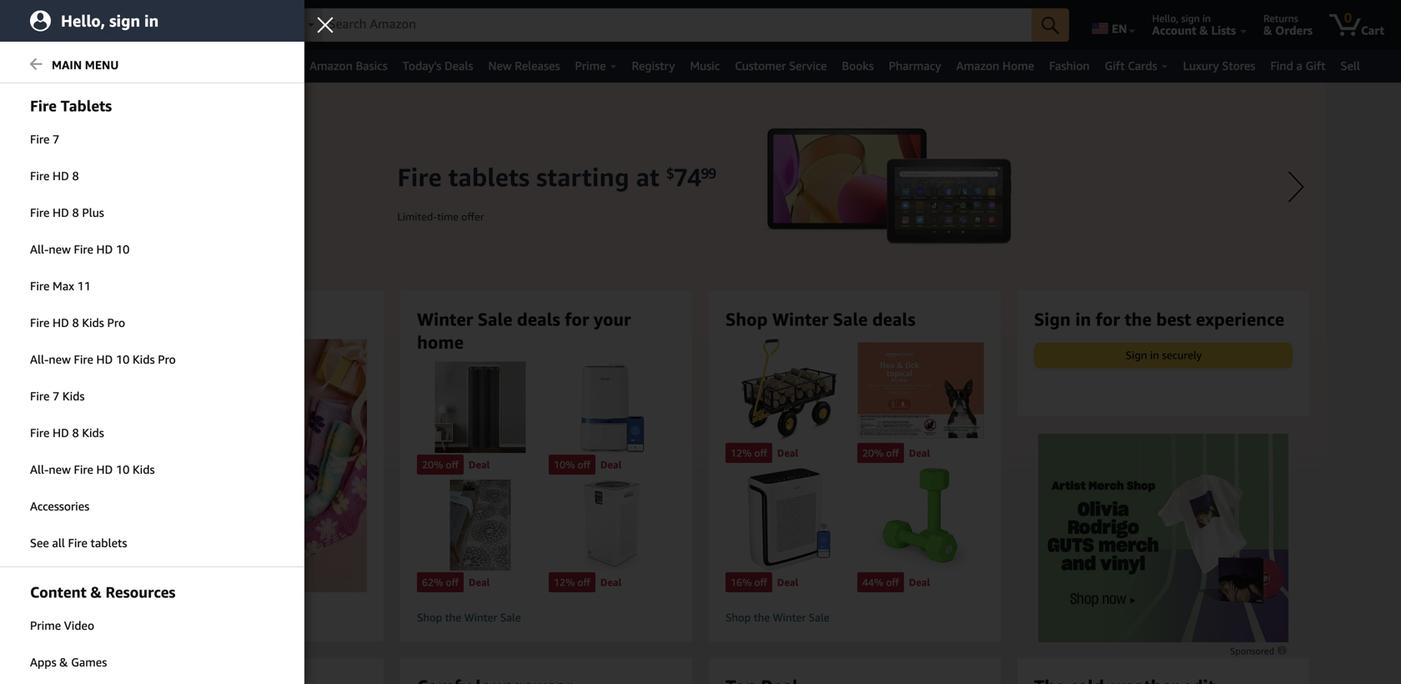 Task type: locate. For each thing, give the bounding box(es) containing it.
1 horizontal spatial 12%
[[731, 447, 752, 459]]

16% off
[[731, 576, 767, 588]]

prime left video
[[30, 619, 61, 632]]

sign for sign in securely
[[1126, 349, 1148, 361]]

new up fire 7 kids
[[49, 352, 71, 366]]

3 8 from the top
[[72, 316, 79, 330]]

off right 16%
[[755, 576, 767, 588]]

20%
[[863, 447, 884, 459], [422, 459, 443, 470]]

hd down fire max 11
[[53, 316, 69, 330]]

1 vertical spatial new
[[49, 352, 71, 366]]

today's
[[403, 59, 442, 73]]

deal right 16% off
[[777, 576, 799, 588]]

2 for from the left
[[1096, 309, 1120, 330]]

7
[[53, 132, 59, 146], [53, 389, 59, 403]]

prime for prime video
[[30, 619, 61, 632]]

fire max 11 link
[[0, 269, 304, 304]]

all button
[[9, 50, 58, 83]]

fire down fire
[[30, 132, 50, 146]]

music
[[690, 59, 720, 73]]

pro up all-new fire hd 10 kids pro
[[107, 316, 125, 330]]

new up fire max 11
[[49, 242, 71, 256]]

1 horizontal spatial shop winter sale deals
[[726, 309, 916, 330]]

1 horizontal spatial prime
[[575, 59, 606, 73]]

the down 62% off
[[445, 611, 461, 624]]

1 10 from the top
[[116, 242, 130, 256]]

the down 16% off
[[754, 611, 770, 624]]

0 vertical spatial all-
[[30, 242, 49, 256]]

all
[[35, 59, 50, 73]]

1 vertical spatial 7
[[53, 389, 59, 403]]

0 horizontal spatial shop winter sale deals
[[108, 309, 298, 330]]

2 vertical spatial 10
[[116, 463, 130, 476]]

1 horizontal spatial deals
[[517, 309, 560, 330]]

deal right 62% off
[[469, 576, 490, 588]]

2 shop the winter sale from the left
[[726, 611, 830, 624]]

deal for the cap barbell neoprene dumbbell weights, 8 lb pair, shamrock image
[[909, 576, 930, 588]]

7 up fire hd 8 kids
[[53, 389, 59, 403]]

0 horizontal spatial shop the winter sale link
[[417, 611, 676, 625]]

12% off down vevor steel garden cart, heavy duty 900 lbs capacity, with removable mesh sides to convert into flatbed, utility metal wagon with 180° rotating handle and 10 in tires, perfect for farm, yard image
[[731, 447, 767, 459]]

cards
[[1128, 59, 1158, 73]]

all- up fire 7 kids
[[30, 352, 49, 366]]

1 new from the top
[[49, 242, 71, 256]]

fire tablets
[[30, 97, 112, 115]]

0 horizontal spatial deals
[[255, 309, 298, 330]]

deal
[[777, 447, 799, 459], [909, 447, 930, 459], [469, 459, 490, 470], [601, 459, 622, 470], [469, 576, 490, 588], [601, 576, 622, 588], [777, 576, 799, 588], [909, 576, 930, 588]]

& for apps
[[59, 655, 68, 669]]

1 horizontal spatial shop the winter sale link
[[726, 611, 984, 625]]

shop the winter sale down 16% off
[[726, 611, 830, 624]]

amazon image
[[15, 15, 96, 40]]

new inside all-new fire hd 10 kids pro 'link'
[[49, 352, 71, 366]]

deals inside winter sale deals for your home
[[517, 309, 560, 330]]

pro down the fire hd 8 kids pro link
[[158, 352, 176, 366]]

0 vertical spatial 10
[[116, 242, 130, 256]]

20% off for joydeco door curtain closet door, closet curtain for open closet, closet curtains for bedroom closet door, door curtains for doorways privacy bedroom(40wx78l) image
[[422, 459, 459, 470]]

0 horizontal spatial 20%
[[422, 459, 443, 470]]

amazon basics link
[[302, 54, 395, 78]]

gift
[[1105, 59, 1125, 73], [1306, 59, 1326, 73]]

new for all-new fire hd 10 kids pro
[[49, 352, 71, 366]]

amazon basics flea and tick topical treatment for small dogs (5 -22 pounds), 6 count (previously solimo) image
[[858, 339, 984, 441]]

shop winter sale deals down fire max 11 link
[[108, 309, 298, 330]]

deal for rugshop modern floral circles design for living room,bedroom,home office,kitchen non shedding runner rug 2' x 7' 2" gray image
[[469, 576, 490, 588]]

sponsored link
[[1231, 643, 1289, 659]]

fire down fire hd 8
[[30, 206, 50, 219]]

tablets down medical
[[61, 97, 112, 115]]

1 vertical spatial 12%
[[554, 576, 575, 588]]

pro
[[107, 316, 125, 330], [158, 352, 176, 366]]

kenmore pm3020 air purifiers with h13 true hepa filter, covers up to 1500 sq.foot, 24db silentclean 3-stage hepa filtration system, 5 speeds for home large room, kitchens & bedroom image
[[549, 480, 676, 571]]

1 all- from the top
[[30, 242, 49, 256]]

2 amazon from the left
[[957, 59, 1000, 73]]

all-new fire hd 10 kids link
[[0, 452, 304, 487]]

0 horizontal spatial prime
[[30, 619, 61, 632]]

resources
[[106, 583, 176, 601]]

fire down fire max 11
[[30, 316, 50, 330]]

7 down fire
[[53, 132, 59, 146]]

deal down joydeco door curtain closet door, closet curtain for open closet, closet curtains for bedroom closet door, door curtains for doorways privacy bedroom(40wx78l) image
[[469, 459, 490, 470]]

0 vertical spatial new
[[49, 242, 71, 256]]

deal right the 10% off
[[601, 459, 622, 470]]

returns
[[1264, 13, 1299, 24]]

10 down fire hd 8 plus link
[[116, 242, 130, 256]]

off down kenmore pm3020 air purifiers with h13 true hepa filter, covers up to 1500 sq.foot, 24db silentclean 3-stage hepa filtration system, 5 speeds for home large room, kitchens & bedroom image
[[578, 576, 591, 588]]

books
[[842, 59, 874, 73]]

tablets inside see all fire tablets link
[[91, 536, 127, 550]]

deal for kenmore pm3020 air purifiers with h13 true hepa filter, covers up to 1500 sq.foot, 24db silentclean 3-stage hepa filtration system, 5 speeds for home large room, kitchens & bedroom image
[[601, 576, 622, 588]]

all- up fire max 11
[[30, 242, 49, 256]]

account
[[1152, 23, 1197, 37]]

12% down kenmore pm3020 air purifiers with h13 true hepa filter, covers up to 1500 sq.foot, 24db silentclean 3-stage hepa filtration system, 5 speeds for home large room, kitchens & bedroom image
[[554, 576, 575, 588]]

shop down 62%
[[417, 611, 442, 624]]

None submit
[[1032, 8, 1070, 42]]

1 horizontal spatial 20% off
[[863, 447, 899, 459]]

customer
[[735, 59, 786, 73]]

fire up 11
[[74, 242, 93, 256]]

luxury
[[1183, 59, 1219, 73]]

1 horizontal spatial 20%
[[863, 447, 884, 459]]

tablets up content & resources
[[91, 536, 127, 550]]

sign
[[1034, 309, 1071, 330], [1126, 349, 1148, 361]]

2 vertical spatial new
[[49, 463, 71, 476]]

1 horizontal spatial hello, sign in
[[1152, 13, 1211, 24]]

8 up all-new fire hd 10 kids
[[72, 426, 79, 440]]

gift right a
[[1306, 59, 1326, 73]]

1 vertical spatial prime
[[30, 619, 61, 632]]

& inside returns & orders
[[1264, 23, 1273, 37]]

1 for from the left
[[565, 309, 589, 330]]

hello, right en
[[1152, 13, 1179, 24]]

1 horizontal spatial shop the winter sale
[[726, 611, 830, 624]]

gift cards
[[1105, 59, 1158, 73]]

shop the winter sale
[[417, 611, 521, 624], [726, 611, 830, 624]]

& for content
[[90, 583, 102, 601]]

cap barbell neoprene dumbbell weights, 8 lb pair, shamrock image
[[858, 468, 984, 571]]

new inside all-new fire hd 10 'link'
[[49, 242, 71, 256]]

all-new fire hd 10 kids pro
[[30, 352, 176, 366]]

sign left lists
[[1182, 13, 1200, 24]]

off right 62%
[[446, 576, 459, 588]]

fire 7
[[30, 132, 59, 146]]

20% for amazon basics flea and tick topical treatment for small dogs (5 -22 pounds), 6 count (previously solimo) image
[[863, 447, 884, 459]]

amazon left basics
[[310, 59, 353, 73]]

None search field
[[279, 8, 1070, 43]]

off for 'levoit air purifiers for home large room up to 1900 ft² in 1 hr with washable filters, air quality monitor, smart wifi, hepa filter captures allergies, pet hair, smoke, pollen in bedroom, vital 200s' image
[[755, 576, 767, 588]]

hello, sign in up menu in the top left of the page
[[61, 11, 159, 30]]

1 shop winter sale deals from the left
[[108, 309, 298, 330]]

the left the best at top right
[[1125, 309, 1152, 330]]

the for shop winter sale deals
[[754, 611, 770, 624]]

2 all- from the top
[[30, 352, 49, 366]]

12% off
[[731, 447, 767, 459], [554, 576, 591, 588]]

deal down vevor steel garden cart, heavy duty 900 lbs capacity, with removable mesh sides to convert into flatbed, utility metal wagon with 180° rotating handle and 10 in tires, perfect for farm, yard image
[[777, 447, 799, 459]]

hd down plus
[[96, 242, 113, 256]]

fire 7 kids link
[[0, 379, 304, 414]]

hello, sign in left lists
[[1152, 13, 1211, 24]]

1 horizontal spatial gift
[[1306, 59, 1326, 73]]

hd down fire 7 kids
[[53, 426, 69, 440]]

8 left plus
[[72, 206, 79, 219]]

off down joydeco door curtain closet door, closet curtain for open closet, closet curtains for bedroom closet door, door curtains for doorways privacy bedroom(40wx78l) image
[[446, 459, 459, 470]]

0 vertical spatial sign
[[1034, 309, 1071, 330]]

1 horizontal spatial the
[[754, 611, 770, 624]]

0 vertical spatial 12% off
[[731, 447, 767, 459]]

see all fire tablets link
[[0, 526, 304, 561]]

0 horizontal spatial sign
[[1034, 309, 1071, 330]]

new releases link
[[481, 54, 568, 78]]

1 vertical spatial 12% off
[[554, 576, 591, 588]]

0 horizontal spatial gift
[[1105, 59, 1125, 73]]

prime inside navigation navigation
[[575, 59, 606, 73]]

shop winter sale deals up vevor steel garden cart, heavy duty 900 lbs capacity, with removable mesh sides to convert into flatbed, utility metal wagon with 180° rotating handle and 10 in tires, perfect for farm, yard image
[[726, 309, 916, 330]]

new inside all-new fire hd 10 kids link
[[49, 463, 71, 476]]

2 7 from the top
[[53, 389, 59, 403]]

0 horizontal spatial the
[[445, 611, 461, 624]]

10 inside 'link'
[[116, 242, 130, 256]]

1 vertical spatial all-
[[30, 352, 49, 366]]

winter sale deals for your home
[[417, 309, 631, 352]]

0 horizontal spatial hello,
[[61, 11, 105, 30]]

0 vertical spatial 7
[[53, 132, 59, 146]]

1 deals from the left
[[255, 309, 298, 330]]

find a gift link
[[1263, 54, 1334, 78]]

10 down fire hd 8 kids link
[[116, 463, 130, 476]]

1 8 from the top
[[72, 169, 79, 183]]

kids up fire hd 8 kids
[[63, 389, 85, 403]]

0 horizontal spatial shop the winter sale
[[417, 611, 521, 624]]

off for the cap barbell neoprene dumbbell weights, 8 lb pair, shamrock image
[[886, 576, 899, 588]]

en
[[1112, 22, 1127, 35]]

see
[[30, 536, 49, 550]]

4 8 from the top
[[72, 426, 79, 440]]

10 inside 'link'
[[116, 352, 130, 366]]

all- up accessories
[[30, 463, 49, 476]]

hd down the fire hd 8 kids pro
[[96, 352, 113, 366]]

find
[[1271, 59, 1294, 73]]

prime video link
[[0, 608, 304, 643]]

1 vertical spatial sign
[[1126, 349, 1148, 361]]

12% down vevor steel garden cart, heavy duty 900 lbs capacity, with removable mesh sides to convert into flatbed, utility metal wagon with 180° rotating handle and 10 in tires, perfect for farm, yard image
[[731, 447, 752, 459]]

10 for all-new fire hd 10
[[116, 242, 130, 256]]

sign up care
[[109, 11, 140, 30]]

0 vertical spatial pro
[[107, 316, 125, 330]]

sign
[[109, 11, 140, 30], [1182, 13, 1200, 24]]

2 shop the winter sale link from the left
[[726, 611, 984, 625]]

experience
[[1196, 309, 1285, 330]]

deal for amazon basics flea and tick topical treatment for small dogs (5 -22 pounds), 6 count (previously solimo) image
[[909, 447, 930, 459]]

deal right 44% off
[[909, 576, 930, 588]]

20% down joydeco door curtain closet door, closet curtain for open closet, closet curtains for bedroom closet door, door curtains for doorways privacy bedroom(40wx78l) image
[[422, 459, 443, 470]]

kids down the fire hd 8 kids pro link
[[133, 352, 155, 366]]

1 7 from the top
[[53, 132, 59, 146]]

hd left plus
[[53, 206, 69, 219]]

1 amazon from the left
[[310, 59, 353, 73]]

1 vertical spatial pro
[[158, 352, 176, 366]]

deal down amazon basics flea and tick topical treatment for small dogs (5 -22 pounds), 6 count (previously solimo) image
[[909, 447, 930, 459]]

hello, up main menu
[[61, 11, 105, 30]]

10
[[116, 242, 130, 256], [116, 352, 130, 366], [116, 463, 130, 476]]

2 10 from the top
[[116, 352, 130, 366]]

shop the winter sale down 62% off
[[417, 611, 521, 624]]

sponsored ad element
[[1039, 434, 1289, 642]]

all- for all-new fire hd 10
[[30, 242, 49, 256]]

all- inside 'link'
[[30, 242, 49, 256]]

20% off down joydeco door curtain closet door, closet curtain for open closet, closet curtains for bedroom closet door, door curtains for doorways privacy bedroom(40wx78l) image
[[422, 459, 459, 470]]

& up video
[[90, 583, 102, 601]]

new
[[49, 242, 71, 256], [49, 352, 71, 366], [49, 463, 71, 476]]

new up accessories
[[49, 463, 71, 476]]

1 horizontal spatial hello,
[[1152, 13, 1179, 24]]

8 down 11
[[72, 316, 79, 330]]

fire right all
[[68, 536, 87, 550]]

2 8 from the top
[[72, 206, 79, 219]]

gift left cards
[[1105, 59, 1125, 73]]

for left your
[[565, 309, 589, 330]]

1 horizontal spatial amazon
[[957, 59, 1000, 73]]

amazon left the home
[[957, 59, 1000, 73]]

1 horizontal spatial pro
[[158, 352, 176, 366]]

accessories
[[30, 499, 89, 513]]

20% down amazon basics flea and tick topical treatment for small dogs (5 -22 pounds), 6 count (previously solimo) image
[[863, 447, 884, 459]]

main content
[[0, 83, 1401, 684]]

1 vertical spatial 10
[[116, 352, 130, 366]]

new
[[488, 59, 512, 73]]

2 gift from the left
[[1306, 59, 1326, 73]]

fire down the fire hd 8 kids pro
[[74, 352, 93, 366]]

& left lists
[[1200, 23, 1209, 37]]

0 horizontal spatial 20% off
[[422, 459, 459, 470]]

apps
[[30, 655, 56, 669]]

0 horizontal spatial for
[[565, 309, 589, 330]]

& left orders
[[1264, 23, 1273, 37]]

deal down kenmore pm3020 air purifiers with h13 true hepa filter, covers up to 1500 sq.foot, 24db silentclean 3-stage hepa filtration system, 5 speeds for home large room, kitchens & bedroom image
[[601, 576, 622, 588]]

registry link
[[624, 54, 683, 78]]

12% for kenmore pm3020 air purifiers with h13 true hepa filter, covers up to 1500 sq.foot, 24db silentclean 3-stage hepa filtration system, 5 speeds for home large room, kitchens & bedroom image
[[554, 576, 575, 588]]

1 horizontal spatial sign
[[1126, 349, 1148, 361]]

hello,
[[61, 11, 105, 30], [1152, 13, 1179, 24]]

all- for all-new fire hd 10 kids pro
[[30, 352, 49, 366]]

1 vertical spatial tablets
[[91, 536, 127, 550]]

levoit 4l smart cool mist humidifier for home bedroom with essential oils, customize humidity for baby & plants, app & voice control, schedule, timer, last up to 40hrs, whisper quiet, handle design image
[[549, 362, 676, 453]]

delivering to mahwah 07430 update location
[[128, 13, 259, 37]]

10 down the fire hd 8 kids pro link
[[116, 352, 130, 366]]

off for rugshop modern floral circles design for living room,bedroom,home office,kitchen non shedding runner rug 2' x 7' 2" gray image
[[446, 576, 459, 588]]

12% off down kenmore pm3020 air purifiers with h13 true hepa filter, covers up to 1500 sq.foot, 24db silentclean 3-stage hepa filtration system, 5 speeds for home large room, kitchens & bedroom image
[[554, 576, 591, 588]]

shop the winter sale link for winter sale deals for your home
[[417, 611, 676, 625]]

20% off down amazon basics flea and tick topical treatment for small dogs (5 -22 pounds), 6 count (previously solimo) image
[[863, 447, 899, 459]]

apps & games link
[[0, 645, 304, 680]]

3 10 from the top
[[116, 463, 130, 476]]

prime right releases in the left of the page
[[575, 59, 606, 73]]

Search Amazon text field
[[322, 9, 1032, 41]]

navigation navigation
[[0, 0, 1401, 83]]

shop down 16%
[[726, 611, 751, 624]]

0 vertical spatial 12%
[[731, 447, 752, 459]]

off down vevor steel garden cart, heavy duty 900 lbs capacity, with removable mesh sides to convert into flatbed, utility metal wagon with 180° rotating handle and 10 in tires, perfect for farm, yard image
[[755, 447, 767, 459]]

books link
[[835, 54, 882, 78]]

3 deals from the left
[[873, 309, 916, 330]]

shop the winter sale for winter sale deals for your home
[[417, 611, 521, 624]]

& right apps
[[59, 655, 68, 669]]

none search field inside navigation navigation
[[279, 8, 1070, 43]]

62%
[[422, 576, 443, 588]]

12% for vevor steel garden cart, heavy duty 900 lbs capacity, with removable mesh sides to convert into flatbed, utility metal wagon with 180° rotating handle and 10 in tires, perfect for farm, yard image
[[731, 447, 752, 459]]

for left the best at top right
[[1096, 309, 1120, 330]]

sign for sign in for the best experience
[[1034, 309, 1071, 330]]

sale inside winter sale deals for your home
[[478, 309, 513, 330]]

menu
[[85, 58, 119, 72]]

off for joydeco door curtain closet door, closet curtain for open closet, closet curtains for bedroom closet door, door curtains for doorways privacy bedroom(40wx78l) image
[[446, 459, 459, 470]]

your
[[594, 309, 631, 330]]

hd inside 'link'
[[96, 242, 113, 256]]

0 horizontal spatial 12% off
[[554, 576, 591, 588]]

fire 7 kids
[[30, 389, 85, 403]]

0 horizontal spatial pro
[[107, 316, 125, 330]]

1 horizontal spatial sign
[[1182, 13, 1200, 24]]

today's deals
[[403, 59, 473, 73]]

2 horizontal spatial deals
[[873, 309, 916, 330]]

1 shop the winter sale link from the left
[[417, 611, 676, 625]]

off down amazon basics flea and tick topical treatment for small dogs (5 -22 pounds), 6 count (previously solimo) image
[[886, 447, 899, 459]]

off
[[755, 447, 767, 459], [886, 447, 899, 459], [446, 459, 459, 470], [578, 459, 591, 470], [446, 576, 459, 588], [578, 576, 591, 588], [755, 576, 767, 588], [886, 576, 899, 588]]

tablets
[[61, 97, 112, 115], [91, 536, 127, 550]]

0 horizontal spatial 12%
[[554, 576, 575, 588]]

amazon inside "link"
[[310, 59, 353, 73]]

8 up fire hd 8 plus
[[72, 169, 79, 183]]

kids inside 'link'
[[133, 352, 155, 366]]

amazon for amazon basics
[[310, 59, 353, 73]]

2 vertical spatial all-
[[30, 463, 49, 476]]

shop winter sale deals
[[108, 309, 298, 330], [726, 309, 916, 330]]

video
[[64, 619, 94, 632]]

off right the 44%
[[886, 576, 899, 588]]

sign in for the best experience
[[1034, 309, 1285, 330]]

2 deals from the left
[[517, 309, 560, 330]]

3 new from the top
[[49, 463, 71, 476]]

deals
[[255, 309, 298, 330], [517, 309, 560, 330], [873, 309, 916, 330]]

1 horizontal spatial 12% off
[[731, 447, 767, 459]]

kids
[[82, 316, 104, 330], [133, 352, 155, 366], [63, 389, 85, 403], [82, 426, 104, 440], [133, 463, 155, 476]]

0 horizontal spatial amazon
[[310, 59, 353, 73]]

all- for all-new fire hd 10 kids
[[30, 463, 49, 476]]

fire down fire hd 8 kids
[[74, 463, 93, 476]]

off right 10%
[[578, 459, 591, 470]]

all- inside 'link'
[[30, 352, 49, 366]]

0 vertical spatial prime
[[575, 59, 606, 73]]

1 shop the winter sale from the left
[[417, 611, 521, 624]]

deal for vevor steel garden cart, heavy duty 900 lbs capacity, with removable mesh sides to convert into flatbed, utility metal wagon with 180° rotating handle and 10 in tires, perfect for farm, yard image
[[777, 447, 799, 459]]

home
[[1003, 59, 1035, 73]]

2 new from the top
[[49, 352, 71, 366]]

3 all- from the top
[[30, 463, 49, 476]]

find a gift
[[1271, 59, 1326, 73]]

new releases
[[488, 59, 560, 73]]

1 horizontal spatial for
[[1096, 309, 1120, 330]]

11
[[77, 279, 91, 293]]



Task type: vqa. For each thing, say whether or not it's contained in the screenshot.
Subscribe, rent, or buy button
no



Task type: describe. For each thing, give the bounding box(es) containing it.
8 for fire hd 8
[[72, 169, 79, 183]]

& for returns
[[1264, 23, 1273, 37]]

7 for fire 7
[[53, 132, 59, 146]]

stores
[[1222, 59, 1256, 73]]

fire hd 8 kids
[[30, 426, 104, 440]]

care
[[109, 59, 133, 73]]

20% off for amazon basics flea and tick topical treatment for small dogs (5 -22 pounds), 6 count (previously solimo) image
[[863, 447, 899, 459]]

deal for 'levoit air purifiers for home large room up to 1900 ft² in 1 hr with washable filters, air quality monitor, smart wifi, hepa filter captures allergies, pet hair, smoke, pollen in bedroom, vital 200s' image
[[777, 576, 799, 588]]

joydeco door curtain closet door, closet curtain for open closet, closet curtains for bedroom closet door, door curtains for doorways privacy bedroom(40wx78l) image
[[417, 362, 544, 453]]

8 for fire hd 8 kids
[[72, 426, 79, 440]]

2 shop winter sale deals from the left
[[726, 309, 916, 330]]

orders
[[1276, 23, 1313, 37]]

& for account
[[1200, 23, 1209, 37]]

hd down fire hd 8 kids
[[96, 463, 113, 476]]

kids down fire hd 8 kids link
[[133, 463, 155, 476]]

sign in securely link
[[1035, 343, 1292, 367]]

off for amazon basics flea and tick topical treatment for small dogs (5 -22 pounds), 6 count (previously solimo) image
[[886, 447, 899, 459]]

0 horizontal spatial hello, sign in
[[61, 11, 159, 30]]

winter inside winter sale deals for your home
[[417, 309, 473, 330]]

accessories link
[[0, 489, 304, 524]]

plus
[[82, 206, 104, 219]]

fire tablets starting at $74.99. limited-time offer. image
[[75, 83, 1326, 583]]

prime link
[[568, 54, 624, 78]]

account & lists
[[1152, 23, 1236, 37]]

fire inside 'link'
[[74, 352, 93, 366]]

levoit air purifiers for home large room up to 1900 ft² in 1 hr with washable filters, air quality monitor, smart wifi, hepa filter captures allergies, pet hair, smoke, pollen in bedroom, vital 200s image
[[726, 468, 853, 571]]

the for winter sale deals for your home
[[445, 611, 461, 624]]

fire hd 8 plus
[[30, 206, 104, 219]]

in inside navigation navigation
[[1203, 13, 1211, 24]]

fire inside 'link'
[[74, 242, 93, 256]]

registry
[[632, 59, 675, 73]]

all-new fire hd 10
[[30, 242, 130, 256]]

for inside winter sale deals for your home
[[565, 309, 589, 330]]

2 horizontal spatial the
[[1125, 309, 1152, 330]]

max
[[53, 279, 74, 293]]

20% for joydeco door curtain closet door, closet curtain for open closet, closet curtains for bedroom closet door, door curtains for doorways privacy bedroom(40wx78l) image
[[422, 459, 443, 470]]

main
[[52, 58, 82, 72]]

10 for all-new fire hd 10 kids pro
[[116, 352, 130, 366]]

today's deals link
[[395, 54, 481, 78]]

none submit inside "search box"
[[1032, 8, 1070, 42]]

main menu link
[[0, 48, 304, 83]]

fire max 11
[[30, 279, 91, 293]]

cart
[[1361, 23, 1385, 37]]

medical care link
[[58, 54, 151, 78]]

shop the winter sale for shop winter sale deals
[[726, 611, 830, 624]]

update
[[128, 23, 168, 37]]

0 vertical spatial tablets
[[61, 97, 112, 115]]

44%
[[863, 576, 884, 588]]

to
[[176, 13, 186, 24]]

delivering
[[128, 13, 174, 24]]

fire down fire 7
[[30, 169, 50, 183]]

deals
[[445, 59, 473, 73]]

all-new fire hd 10 link
[[0, 232, 304, 267]]

gift cards link
[[1098, 54, 1176, 78]]

fire up fire hd 8 kids
[[30, 389, 50, 403]]

new for all-new fire hd 10 kids
[[49, 463, 71, 476]]

en link
[[1082, 4, 1143, 46]]

luxury stores link
[[1176, 54, 1263, 78]]

lists
[[1212, 23, 1236, 37]]

kids up all-new fire hd 10 kids
[[82, 426, 104, 440]]

off for vevor steel garden cart, heavy duty 900 lbs capacity, with removable mesh sides to convert into flatbed, utility metal wagon with 180° rotating handle and 10 in tires, perfect for farm, yard image
[[755, 447, 767, 459]]

hello, sign in inside navigation navigation
[[1152, 13, 1211, 24]]

fire hd 8 kids pro
[[30, 316, 125, 330]]

prime for prime
[[575, 59, 606, 73]]

home
[[417, 331, 464, 352]]

1 gift from the left
[[1105, 59, 1125, 73]]

44% off
[[863, 576, 899, 588]]

music link
[[683, 54, 728, 78]]

off for levoit 4l smart cool mist humidifier for home bedroom with essential oils, customize humidity for baby & plants, app & voice control, schedule, timer, last up to 40hrs, whisper quiet, handle design image
[[578, 459, 591, 470]]

main content containing shop winter sale deals
[[0, 83, 1401, 684]]

off for kenmore pm3020 air purifiers with h13 true hepa filter, covers up to 1500 sq.foot, 24db silentclean 3-stage hepa filtration system, 5 speeds for home large room, kitchens & bedroom image
[[578, 576, 591, 588]]

kids down 11
[[82, 316, 104, 330]]

10 for all-new fire hd 10 kids
[[116, 463, 130, 476]]

12% off for kenmore pm3020 air purifiers with h13 true hepa filter, covers up to 1500 sq.foot, 24db silentclean 3-stage hepa filtration system, 5 speeds for home large room, kitchens & bedroom image
[[554, 576, 591, 588]]

hd inside 'link'
[[96, 352, 113, 366]]

fire hd 8 kids pro link
[[0, 305, 304, 340]]

shop up vevor steel garden cart, heavy duty 900 lbs capacity, with removable mesh sides to convert into flatbed, utility metal wagon with 180° rotating handle and 10 in tires, perfect for farm, yard image
[[726, 309, 768, 330]]

vevor steel garden cart, heavy duty 900 lbs capacity, with removable mesh sides to convert into flatbed, utility metal wagon with 180° rotating handle and 10 in tires, perfect for farm, yard image
[[726, 339, 853, 441]]

all-new fire hd 10 kids
[[30, 463, 155, 476]]

customer service link
[[728, 54, 835, 78]]

all
[[52, 536, 65, 550]]

luxury stores
[[1183, 59, 1256, 73]]

amazon basics
[[310, 59, 388, 73]]

fire hd 8 kids link
[[0, 415, 304, 450]]

fashion
[[1050, 59, 1090, 73]]

8 for fire hd 8 kids pro
[[72, 316, 79, 330]]

new for all-new fire hd 10
[[49, 242, 71, 256]]

pharmacy
[[889, 59, 942, 73]]

shop winter sale deals image
[[80, 339, 396, 592]]

prime video
[[30, 619, 94, 632]]

best
[[1157, 309, 1192, 330]]

service
[[789, 59, 827, 73]]

customer service
[[735, 59, 827, 73]]

pro inside the fire hd 8 kids pro link
[[107, 316, 125, 330]]

fashion link
[[1042, 54, 1098, 78]]

7 for fire 7 kids
[[53, 389, 59, 403]]

fire down fire 7 kids
[[30, 426, 50, 440]]

shop down fire max 11 link
[[108, 309, 151, 330]]

8 for fire hd 8 plus
[[72, 206, 79, 219]]

content & resources
[[30, 583, 176, 601]]

sign in securely
[[1126, 349, 1202, 361]]

sponsored
[[1231, 646, 1277, 657]]

medical
[[65, 59, 106, 73]]

amazon for amazon home
[[957, 59, 1000, 73]]

sell link
[[1334, 54, 1368, 78]]

fire
[[30, 97, 57, 115]]

16%
[[731, 576, 752, 588]]

fire left max
[[30, 279, 50, 293]]

releases
[[515, 59, 560, 73]]

hd up fire hd 8 plus
[[53, 169, 69, 183]]

10%
[[554, 459, 575, 470]]

0 horizontal spatial sign
[[109, 11, 140, 30]]

hello, inside navigation navigation
[[1152, 13, 1179, 24]]

62% off
[[422, 576, 459, 588]]

pharmacy link
[[882, 54, 949, 78]]

fire hd 8
[[30, 169, 79, 183]]

securely
[[1162, 349, 1202, 361]]

07430
[[229, 13, 259, 24]]

main menu
[[52, 58, 119, 72]]

location
[[171, 23, 215, 37]]

sign inside navigation navigation
[[1182, 13, 1200, 24]]

sell
[[1341, 59, 1361, 73]]

shop the winter sale link for shop winter sale deals
[[726, 611, 984, 625]]

pro inside all-new fire hd 10 kids pro 'link'
[[158, 352, 176, 366]]

12% off for vevor steel garden cart, heavy duty 900 lbs capacity, with removable mesh sides to convert into flatbed, utility metal wagon with 180° rotating handle and 10 in tires, perfect for farm, yard image
[[731, 447, 767, 459]]

rugshop modern floral circles design for living room,bedroom,home office,kitchen non shedding runner rug 2' x 7' 2" gray image
[[417, 480, 544, 571]]

deal for levoit 4l smart cool mist humidifier for home bedroom with essential oils, customize humidity for baby & plants, app & voice control, schedule, timer, last up to 40hrs, whisper quiet, handle design image
[[601, 459, 622, 470]]

10% off
[[554, 459, 591, 470]]

leave feedback on sponsored ad element
[[1231, 646, 1289, 657]]

content
[[30, 583, 87, 601]]

deal for joydeco door curtain closet door, closet curtain for open closet, closet curtains for bedroom closet door, door curtains for doorways privacy bedroom(40wx78l) image
[[469, 459, 490, 470]]

a
[[1297, 59, 1303, 73]]

games
[[71, 655, 107, 669]]

hello, sign in link
[[0, 0, 304, 42]]

medical care
[[65, 59, 133, 73]]



